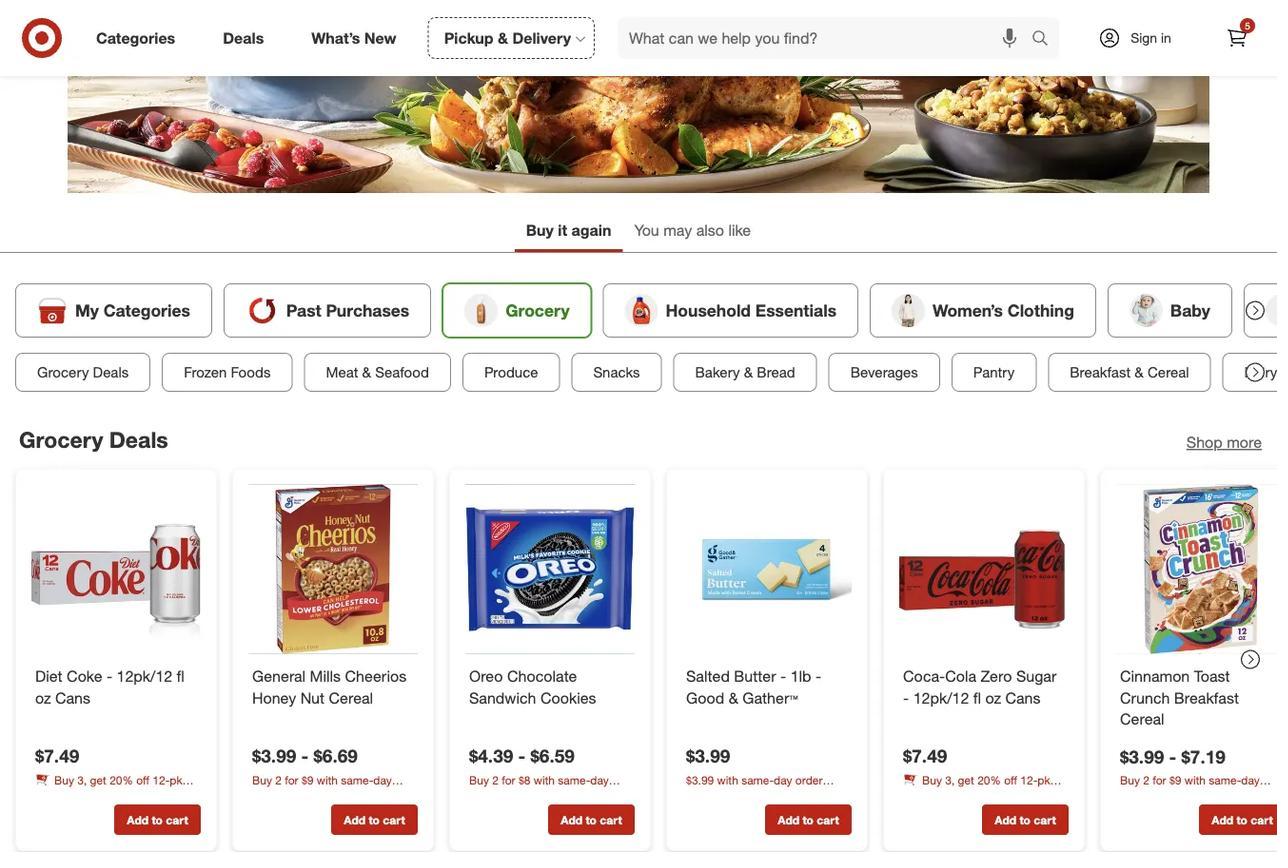 Task type: vqa. For each thing, say whether or not it's contained in the screenshot.


Task type: locate. For each thing, give the bounding box(es) containing it.
oreo chocolate sandwich cookies image
[[465, 485, 635, 655], [465, 485, 635, 655]]

-
[[106, 667, 112, 686], [781, 667, 786, 686], [816, 667, 822, 686], [903, 689, 909, 708], [301, 746, 309, 768], [518, 746, 526, 768], [1169, 746, 1177, 768]]

- right coke
[[106, 667, 112, 686]]

buy 2 for $9 with same-day order services on select items button
[[252, 772, 418, 804], [1120, 773, 1277, 804]]

1 get from the left
[[90, 773, 106, 788]]

grocery down my
[[37, 364, 89, 381]]

0 vertical spatial deals
[[223, 29, 264, 47]]

oz inside diet coke - 12pk/12 fl oz cans
[[35, 689, 51, 708]]

cereal down the crunch
[[1120, 711, 1165, 729]]

$9 inside $3.99 - $6.69 buy 2 for $9 with same-day order services on select items
[[302, 773, 314, 788]]

$9 down cinnamon toast crunch breakfast cereal at the right of page
[[1170, 774, 1182, 788]]

order for $3.99 - $7.19
[[1120, 790, 1148, 804]]

cereal down cheerios
[[329, 689, 373, 708]]

for left $8
[[502, 773, 516, 788]]

items inside $3.99 - $7.19 buy 2 for $9 with same-day order services on select items
[[1246, 790, 1274, 804]]

1 vertical spatial grocery
[[37, 364, 89, 381]]

cola
[[946, 667, 977, 686]]

4 same- from the left
[[1209, 774, 1242, 788]]

grocery deals down my
[[37, 364, 129, 381]]

3 with from the left
[[717, 773, 739, 788]]

items inside $4.39 - $6.59 buy 2 for $8 with same-day order services on select items
[[595, 790, 623, 804]]

select down $6.59
[[562, 790, 592, 804]]

0 horizontal spatial 3,
[[77, 773, 87, 788]]

$9 down nut
[[302, 773, 314, 788]]

20% down the coca-cola zero sugar - 12pk/12 fl oz cans link
[[978, 773, 1001, 788]]

1 horizontal spatial 2
[[492, 773, 499, 788]]

4 cart from the left
[[817, 813, 839, 828]]

1 soda from the left
[[35, 790, 61, 804]]

0 horizontal spatial select
[[345, 790, 375, 804]]

buy 3, get 20% off 12-pk soda
[[35, 773, 182, 804], [903, 773, 1051, 804]]

services for $4.39 - $6.59
[[500, 790, 542, 804]]

2 2 from the left
[[492, 773, 499, 788]]

6 add to cart button from the left
[[1199, 805, 1277, 836]]

2 same- from the left
[[558, 773, 590, 788]]

grocery up produce
[[506, 300, 570, 320]]

breakfast down the 'toast'
[[1175, 689, 1239, 708]]

cereal inside general mills cheerios honey nut cereal
[[329, 689, 373, 708]]

to
[[152, 813, 163, 828], [369, 813, 380, 828], [586, 813, 597, 828], [803, 813, 814, 828], [1020, 813, 1031, 828], [1237, 813, 1248, 828]]

pk for diet coke - 12pk/12 fl oz cans
[[170, 773, 182, 788]]

1 for from the left
[[285, 773, 298, 788]]

- left $6.69
[[301, 746, 309, 768]]

1 12- from the left
[[153, 773, 170, 788]]

2 3, from the left
[[945, 773, 955, 788]]

salted butter - 1lb - good & gather™ image
[[683, 485, 852, 655], [683, 485, 852, 655]]

1 to from the left
[[152, 813, 163, 828]]

pickup
[[444, 29, 494, 47]]

with for $4.39 - $6.59
[[534, 773, 555, 788]]

& for breakfast
[[1135, 364, 1144, 381]]

$3.99 inside $3.99 - $6.69 buy 2 for $9 with same-day order services on select items
[[252, 746, 296, 768]]

order inside $3.99 - $7.19 buy 2 for $9 with same-day order services on select items
[[1120, 790, 1148, 804]]

$7.49
[[35, 746, 79, 768], [903, 746, 947, 768]]

deals
[[223, 29, 264, 47], [93, 364, 129, 381], [109, 426, 168, 453]]

items
[[378, 790, 406, 804], [595, 790, 623, 804], [1246, 790, 1274, 804]]

to for with
[[803, 813, 814, 828]]

1 horizontal spatial on
[[545, 790, 558, 804]]

same- for $4.39 - $6.59
[[558, 773, 590, 788]]

cereal down baby button
[[1148, 364, 1190, 381]]

cans down coke
[[55, 689, 90, 708]]

2 for from the left
[[502, 773, 516, 788]]

1 horizontal spatial 3,
[[945, 773, 955, 788]]

purchases
[[326, 300, 410, 320]]

breakfast inside cinnamon toast crunch breakfast cereal
[[1175, 689, 1239, 708]]

on
[[328, 790, 341, 804], [545, 790, 558, 804], [1197, 790, 1209, 804]]

buy 3, get 20% off 12-pk soda button for cans
[[35, 772, 201, 804]]

1 horizontal spatial pk
[[1038, 773, 1051, 788]]

3 to from the left
[[586, 813, 597, 828]]

for inside $3.99 - $6.69 buy 2 for $9 with same-day order services on select items
[[285, 773, 298, 788]]

6 add to cart from the left
[[1212, 813, 1273, 828]]

5 cart from the left
[[1034, 813, 1056, 828]]

0 horizontal spatial 20%
[[110, 773, 133, 788]]

services inside $3.99 - $7.19 buy 2 for $9 with same-day order services on select items
[[1151, 790, 1193, 804]]

sign
[[1131, 30, 1158, 46]]

2 for $3.99 - $7.19
[[1143, 774, 1150, 788]]

2
[[275, 773, 282, 788], [492, 773, 499, 788], [1143, 774, 1150, 788]]

& right "good"
[[729, 689, 739, 708]]

1 buy 2 for $9 with same-day order services on select items button from the left
[[252, 772, 418, 804]]

add to cart for $6.69
[[344, 813, 405, 828]]

for down the crunch
[[1153, 774, 1167, 788]]

same-
[[341, 773, 373, 788], [558, 773, 590, 788], [742, 773, 774, 788], [1209, 774, 1242, 788]]

2 inside $4.39 - $6.59 buy 2 for $8 with same-day order services on select items
[[492, 773, 499, 788]]

2 horizontal spatial select
[[1213, 790, 1243, 804]]

2 horizontal spatial for
[[1153, 774, 1167, 788]]

1 same- from the left
[[341, 773, 373, 788]]

zero
[[981, 667, 1012, 686]]

1 20% from the left
[[110, 773, 133, 788]]

cookies
[[541, 689, 596, 708]]

cinnamon toast crunch breakfast cereal link
[[1120, 666, 1277, 731]]

0 horizontal spatial buy 3, get 20% off 12-pk soda button
[[35, 772, 201, 804]]

select for $4.39 - $6.59
[[562, 790, 592, 804]]

3 same- from the left
[[742, 773, 774, 788]]

3 for from the left
[[1153, 774, 1167, 788]]

2 cans from the left
[[1006, 689, 1041, 708]]

1 oz from the left
[[35, 689, 51, 708]]

- left $7.19
[[1169, 746, 1177, 768]]

buy inside $4.39 - $6.59 buy 2 for $8 with same-day order services on select items
[[469, 773, 489, 788]]

buy 3, get 20% off 12-pk soda button
[[35, 772, 201, 804], [903, 772, 1069, 804]]

2 inside $3.99 - $6.69 buy 2 for $9 with same-day order services on select items
[[275, 773, 282, 788]]

off for fl
[[1004, 773, 1018, 788]]

0 vertical spatial grocery deals
[[37, 364, 129, 381]]

1 with from the left
[[317, 773, 338, 788]]

order for $3.99 - $6.69
[[252, 790, 279, 804]]

gather™
[[743, 689, 798, 708]]

3 day from the left
[[774, 773, 792, 788]]

& right meat
[[362, 364, 371, 381]]

1 horizontal spatial items
[[595, 790, 623, 804]]

same- down gather™
[[742, 773, 774, 788]]

same- inside $3.99 - $6.69 buy 2 for $9 with same-day order services on select items
[[341, 773, 373, 788]]

buy 2 for $9 with same-day order services on select items button down $6.69
[[252, 772, 418, 804]]

1 $7.49 from the left
[[35, 746, 79, 768]]

same- inside $4.39 - $6.59 buy 2 for $8 with same-day order services on select items
[[558, 773, 590, 788]]

add for $6.69
[[344, 813, 366, 828]]

0 horizontal spatial $7.49
[[35, 746, 79, 768]]

general mills cheerios honey nut cereal
[[252, 667, 407, 708]]

2 add to cart button from the left
[[331, 805, 418, 836]]

1 vertical spatial categories
[[104, 300, 190, 320]]

1 horizontal spatial get
[[958, 773, 975, 788]]

2 buy 3, get 20% off 12-pk soda button from the left
[[903, 772, 1069, 804]]

$3.99
[[252, 746, 296, 768], [686, 746, 730, 768], [1120, 746, 1164, 768], [686, 773, 714, 788]]

grocery down grocery deals "button"
[[19, 426, 103, 453]]

2 buy 3, get 20% off 12-pk soda from the left
[[903, 773, 1051, 804]]

- down coca-
[[903, 689, 909, 708]]

1 horizontal spatial $7.49
[[903, 746, 947, 768]]

buy 2 for $9 with same-day order services on select items button for $7.19
[[1120, 773, 1277, 804]]

1 cart from the left
[[166, 813, 188, 828]]

coca-
[[903, 667, 946, 686]]

1 vertical spatial breakfast
[[1175, 689, 1239, 708]]

add
[[127, 813, 149, 828], [344, 813, 366, 828], [561, 813, 583, 828], [778, 813, 800, 828], [995, 813, 1017, 828], [1212, 813, 1234, 828]]

add to cart for $6.59
[[561, 813, 622, 828]]

12pk/12 right coke
[[117, 667, 172, 686]]

0 vertical spatial 12pk/12
[[117, 667, 172, 686]]

for down honey
[[285, 773, 298, 788]]

1 cans from the left
[[55, 689, 90, 708]]

0 horizontal spatial pk
[[170, 773, 182, 788]]

2 $9 from the left
[[1170, 774, 1182, 788]]

2 horizontal spatial 2
[[1143, 774, 1150, 788]]

0 horizontal spatial 2
[[275, 773, 282, 788]]

2 with from the left
[[534, 773, 555, 788]]

1 vertical spatial cereal
[[329, 689, 373, 708]]

meat & seafood button
[[304, 353, 451, 392]]

4 add to cart button from the left
[[765, 805, 852, 836]]

oz down diet
[[35, 689, 51, 708]]

2 pk from the left
[[1038, 773, 1051, 788]]

cart
[[166, 813, 188, 828], [383, 813, 405, 828], [600, 813, 622, 828], [817, 813, 839, 828], [1034, 813, 1056, 828], [1251, 813, 1273, 828]]

& for pickup
[[498, 29, 508, 47]]

get for fl
[[958, 773, 975, 788]]

20% for fl
[[978, 773, 1001, 788]]

household essentials button
[[603, 284, 859, 338]]

2 inside $3.99 - $7.19 buy 2 for $9 with same-day order services on select items
[[1143, 774, 1150, 788]]

2 cart from the left
[[383, 813, 405, 828]]

deals down grocery deals "button"
[[109, 426, 168, 453]]

4 with from the left
[[1185, 774, 1206, 788]]

on down $6.59
[[545, 790, 558, 804]]

1 horizontal spatial for
[[502, 773, 516, 788]]

1 horizontal spatial off
[[1004, 773, 1018, 788]]

on inside $3.99 - $6.69 buy 2 for $9 with same-day order services on select items
[[328, 790, 341, 804]]

12pk/12
[[117, 667, 172, 686], [914, 689, 969, 708]]

1 horizontal spatial cans
[[1006, 689, 1041, 708]]

$9 inside $3.99 - $7.19 buy 2 for $9 with same-day order services on select items
[[1170, 774, 1182, 788]]

oz down zero
[[986, 689, 1002, 708]]

select down $7.19
[[1213, 790, 1243, 804]]

12- for diet coke - 12pk/12 fl oz cans
[[153, 773, 170, 788]]

1 add to cart from the left
[[127, 813, 188, 828]]

buy it again
[[526, 221, 612, 240]]

coke
[[67, 667, 102, 686]]

1 horizontal spatial breakfast
[[1175, 689, 1239, 708]]

0 horizontal spatial items
[[378, 790, 406, 804]]

$7.49 down coca-
[[903, 746, 947, 768]]

2 horizontal spatial items
[[1246, 790, 1274, 804]]

diet
[[35, 667, 62, 686]]

0 horizontal spatial $9
[[302, 773, 314, 788]]

grocery deals
[[37, 364, 129, 381], [19, 426, 168, 453]]

0 horizontal spatial buy 3, get 20% off 12-pk soda
[[35, 773, 182, 804]]

fl
[[177, 667, 185, 686], [974, 689, 981, 708]]

2 vertical spatial cereal
[[1120, 711, 1165, 729]]

1 vertical spatial fl
[[974, 689, 981, 708]]

2 vertical spatial deals
[[109, 426, 168, 453]]

for inside $4.39 - $6.59 buy 2 for $8 with same-day order services on select items
[[502, 773, 516, 788]]

you
[[634, 221, 659, 240]]

services inside $3.99 - $6.69 buy 2 for $9 with same-day order services on select items
[[283, 790, 325, 804]]

you may also like link
[[623, 212, 763, 252]]

5
[[1245, 20, 1251, 31]]

select down $6.69
[[345, 790, 375, 804]]

3,
[[77, 773, 87, 788], [945, 773, 955, 788]]

more
[[1227, 433, 1262, 452]]

day inside $3.99 - $7.19 buy 2 for $9 with same-day order services on select items
[[1242, 774, 1260, 788]]

2 to from the left
[[369, 813, 380, 828]]

beverages button
[[829, 353, 940, 392]]

on down $7.19
[[1197, 790, 1209, 804]]

day for $3.99 - $6.69
[[373, 773, 392, 788]]

select inside $4.39 - $6.59 buy 2 for $8 with same-day order services on select items
[[562, 790, 592, 804]]

1 vertical spatial grocery deals
[[19, 426, 168, 453]]

pk for coca-cola zero sugar - 12pk/12 fl oz cans
[[1038, 773, 1051, 788]]

grocery deals down grocery deals "button"
[[19, 426, 168, 453]]

day inside $4.39 - $6.59 buy 2 for $8 with same-day order services on select items
[[590, 773, 609, 788]]

0 horizontal spatial 12pk/12
[[117, 667, 172, 686]]

0 horizontal spatial fl
[[177, 667, 185, 686]]

items for $7.19
[[1246, 790, 1274, 804]]

general mills cheerios honey nut cereal image
[[248, 485, 418, 655], [248, 485, 418, 655]]

6 cart from the left
[[1251, 813, 1273, 828]]

2 buy 2 for $9 with same-day order services on select items button from the left
[[1120, 773, 1277, 804]]

add for $6.59
[[561, 813, 583, 828]]

6 to from the left
[[1237, 813, 1248, 828]]

add to cart for with
[[778, 813, 839, 828]]

1 horizontal spatial buy 2 for $9 with same-day order services on select items button
[[1120, 773, 1277, 804]]

like
[[729, 221, 751, 240]]

1 $9 from the left
[[302, 773, 314, 788]]

1 horizontal spatial 12pk/12
[[914, 689, 969, 708]]

3 add to cart button from the left
[[548, 805, 635, 836]]

what's new
[[312, 29, 397, 47]]

order inside $3.99 - $6.69 buy 2 for $9 with same-day order services on select items
[[252, 790, 279, 804]]

4 to from the left
[[803, 813, 814, 828]]

1 off from the left
[[136, 773, 149, 788]]

$3.99 for $3.99
[[686, 746, 730, 768]]

2 add to cart from the left
[[344, 813, 405, 828]]

2 down the crunch
[[1143, 774, 1150, 788]]

on down $6.69
[[328, 790, 341, 804]]

baby
[[1171, 300, 1211, 320]]

1 add to cart button from the left
[[114, 805, 201, 836]]

0 horizontal spatial oz
[[35, 689, 51, 708]]

0 horizontal spatial for
[[285, 773, 298, 788]]

& left bread
[[744, 364, 753, 381]]

buy 2 for $9 with same-day order services on select items button down $7.19
[[1120, 773, 1277, 804]]

0 vertical spatial fl
[[177, 667, 185, 686]]

4 add from the left
[[778, 813, 800, 828]]

items inside $3.99 - $6.69 buy 2 for $9 with same-day order services on select items
[[378, 790, 406, 804]]

2 horizontal spatial on
[[1197, 790, 1209, 804]]

3 add to cart from the left
[[561, 813, 622, 828]]

20% down diet coke - 12pk/12 fl oz cans link
[[110, 773, 133, 788]]

it
[[558, 221, 567, 240]]

with down $6.69
[[317, 773, 338, 788]]

$3.99 $3.99 with same-day order services
[[686, 746, 823, 804]]

add for with
[[778, 813, 800, 828]]

cans inside diet coke - 12pk/12 fl oz cans
[[55, 689, 90, 708]]

1 horizontal spatial oz
[[986, 689, 1002, 708]]

coca-cola zero sugar - 12pk/12 fl oz cans
[[903, 667, 1057, 708]]

for for $6.59
[[502, 773, 516, 788]]

oreo chocolate sandwich cookies link
[[469, 666, 631, 709]]

1lb
[[791, 667, 812, 686]]

select inside $3.99 - $7.19 buy 2 for $9 with same-day order services on select items
[[1213, 790, 1243, 804]]

0 horizontal spatial on
[[328, 790, 341, 804]]

with inside $3.99 - $6.69 buy 2 for $9 with same-day order services on select items
[[317, 773, 338, 788]]

0 horizontal spatial get
[[90, 773, 106, 788]]

general mills cheerios honey nut cereal link
[[252, 666, 414, 709]]

produce button
[[463, 353, 560, 392]]

2 12- from the left
[[1021, 773, 1038, 788]]

for inside $3.99 - $7.19 buy 2 for $9 with same-day order services on select items
[[1153, 774, 1167, 788]]

order for $4.39 - $6.59
[[469, 790, 497, 804]]

0 vertical spatial grocery
[[506, 300, 570, 320]]

diet coke - 12pk/12 fl oz cans image
[[31, 485, 201, 655], [31, 485, 201, 655]]

on inside $3.99 - $7.19 buy 2 for $9 with same-day order services on select items
[[1197, 790, 1209, 804]]

deals inside deals link
[[223, 29, 264, 47]]

2 off from the left
[[1004, 773, 1018, 788]]

shop more button
[[1187, 432, 1262, 454]]

buy 2 for $9 with same-day order services on select items button for $6.69
[[252, 772, 418, 804]]

oreo chocolate sandwich cookies
[[469, 667, 596, 708]]

2 soda from the left
[[903, 790, 929, 804]]

1 day from the left
[[373, 773, 392, 788]]

same- down $7.19
[[1209, 774, 1242, 788]]

$7.49 down diet
[[35, 746, 79, 768]]

2 oz from the left
[[986, 689, 1002, 708]]

dairy button
[[1223, 353, 1277, 392]]

1 horizontal spatial buy 3, get 20% off 12-pk soda
[[903, 773, 1051, 804]]

1 horizontal spatial soda
[[903, 790, 929, 804]]

3 2 from the left
[[1143, 774, 1150, 788]]

coca-cola zero sugar - 12pk/12 fl oz cans image
[[900, 485, 1069, 655], [900, 485, 1069, 655]]

honey
[[252, 689, 296, 708]]

2 day from the left
[[590, 773, 609, 788]]

0 horizontal spatial cans
[[55, 689, 90, 708]]

on for $6.69
[[328, 790, 341, 804]]

12pk/12 down coca-
[[914, 689, 969, 708]]

- right 1lb
[[816, 667, 822, 686]]

cart for with
[[817, 813, 839, 828]]

with inside $4.39 - $6.59 buy 2 for $8 with same-day order services on select items
[[534, 773, 555, 788]]

for
[[285, 773, 298, 788], [502, 773, 516, 788], [1153, 774, 1167, 788]]

1 buy 3, get 20% off 12-pk soda button from the left
[[35, 772, 201, 804]]

0 vertical spatial cereal
[[1148, 364, 1190, 381]]

meat
[[326, 364, 358, 381]]

0 horizontal spatial 12-
[[153, 773, 170, 788]]

2 get from the left
[[958, 773, 975, 788]]

frozen
[[184, 364, 227, 381]]

- inside $4.39 - $6.59 buy 2 for $8 with same-day order services on select items
[[518, 746, 526, 768]]

1 horizontal spatial 12-
[[1021, 773, 1038, 788]]

order inside $4.39 - $6.59 buy 2 for $8 with same-day order services on select items
[[469, 790, 497, 804]]

- inside diet coke - 12pk/12 fl oz cans
[[106, 667, 112, 686]]

toast
[[1194, 667, 1230, 686]]

deals left what's
[[223, 29, 264, 47]]

1 buy 3, get 20% off 12-pk soda from the left
[[35, 773, 182, 804]]

search button
[[1023, 17, 1069, 63]]

1 horizontal spatial 20%
[[978, 773, 1001, 788]]

on for $6.59
[[545, 790, 558, 804]]

beverages
[[851, 364, 918, 381]]

butter
[[734, 667, 776, 686]]

day
[[373, 773, 392, 788], [590, 773, 609, 788], [774, 773, 792, 788], [1242, 774, 1260, 788]]

0 horizontal spatial breakfast
[[1070, 364, 1131, 381]]

get down coca-cola zero sugar - 12pk/12 fl oz cans
[[958, 773, 975, 788]]

3 add from the left
[[561, 813, 583, 828]]

soda for 12pk/12
[[903, 790, 929, 804]]

cans down sugar
[[1006, 689, 1041, 708]]

cereal inside cinnamon toast crunch breakfast cereal
[[1120, 711, 1165, 729]]

3 cart from the left
[[600, 813, 622, 828]]

- up $8
[[518, 746, 526, 768]]

1 2 from the left
[[275, 773, 282, 788]]

0 vertical spatial breakfast
[[1070, 364, 1131, 381]]

add for $7.19
[[1212, 813, 1234, 828]]

1 horizontal spatial fl
[[974, 689, 981, 708]]

grocery inside "button"
[[37, 364, 89, 381]]

cereal
[[1148, 364, 1190, 381], [329, 689, 373, 708], [1120, 711, 1165, 729]]

What can we help you find? suggestions appear below search field
[[618, 17, 1037, 59]]

cinnamon toast crunch breakfast cereal image
[[1117, 485, 1277, 655], [1117, 485, 1277, 655]]

3, for fl
[[945, 773, 955, 788]]

1 vertical spatial 12pk/12
[[914, 689, 969, 708]]

same- down $6.69
[[341, 773, 373, 788]]

on inside $4.39 - $6.59 buy 2 for $8 with same-day order services on select items
[[545, 790, 558, 804]]

off for cans
[[136, 773, 149, 788]]

soda
[[35, 790, 61, 804], [903, 790, 929, 804]]

& right pickup
[[498, 29, 508, 47]]

add to cart button
[[114, 805, 201, 836], [331, 805, 418, 836], [548, 805, 635, 836], [765, 805, 852, 836], [982, 805, 1069, 836], [1199, 805, 1277, 836]]

5 add to cart button from the left
[[982, 805, 1069, 836]]

with inside $3.99 $3.99 with same-day order services
[[717, 773, 739, 788]]

0 horizontal spatial buy 2 for $9 with same-day order services on select items button
[[252, 772, 418, 804]]

$3.99 with same-day order services button
[[686, 772, 852, 804]]

categories
[[96, 29, 175, 47], [104, 300, 190, 320]]

0 horizontal spatial off
[[136, 773, 149, 788]]

2 down honey
[[275, 773, 282, 788]]

fl inside coca-cola zero sugar - 12pk/12 fl oz cans
[[974, 689, 981, 708]]

same- inside $3.99 - $7.19 buy 2 for $9 with same-day order services on select items
[[1209, 774, 1242, 788]]

1 3, from the left
[[77, 773, 87, 788]]

with down $7.19
[[1185, 774, 1206, 788]]

2 $7.49 from the left
[[903, 746, 947, 768]]

select for $3.99 - $7.19
[[1213, 790, 1243, 804]]

with right $8
[[534, 773, 555, 788]]

breakfast down clothing
[[1070, 364, 1131, 381]]

1 horizontal spatial select
[[562, 790, 592, 804]]

buy 3, get 20% off 12-pk soda for fl
[[903, 773, 1051, 804]]

6 add from the left
[[1212, 813, 1234, 828]]

$3.99 inside $3.99 - $7.19 buy 2 for $9 with same-day order services on select items
[[1120, 746, 1164, 768]]

select inside $3.99 - $6.69 buy 2 for $9 with same-day order services on select items
[[345, 790, 375, 804]]

deals down my categories button
[[93, 364, 129, 381]]

2 20% from the left
[[978, 773, 1001, 788]]

1 pk from the left
[[170, 773, 182, 788]]

with
[[317, 773, 338, 788], [534, 773, 555, 788], [717, 773, 739, 788], [1185, 774, 1206, 788]]

same- down $6.59
[[558, 773, 590, 788]]

12- for coca-cola zero sugar - 12pk/12 fl oz cans
[[1021, 773, 1038, 788]]

day inside $3.99 - $6.69 buy 2 for $9 with same-day order services on select items
[[373, 773, 392, 788]]

off
[[136, 773, 149, 788], [1004, 773, 1018, 788]]

0 horizontal spatial soda
[[35, 790, 61, 804]]

with inside $3.99 - $7.19 buy 2 for $9 with same-day order services on select items
[[1185, 774, 1206, 788]]

2 down "$4.39" in the bottom left of the page
[[492, 773, 499, 788]]

12-
[[153, 773, 170, 788], [1021, 773, 1038, 788]]

with down "good"
[[717, 773, 739, 788]]

4 day from the left
[[1242, 774, 1260, 788]]

for for $7.19
[[1153, 774, 1167, 788]]

1 vertical spatial deals
[[93, 364, 129, 381]]

get down diet coke - 12pk/12 fl oz cans
[[90, 773, 106, 788]]

bakery & bread
[[695, 364, 796, 381]]

services inside $4.39 - $6.59 buy 2 for $8 with same-day order services on select items
[[500, 790, 542, 804]]

2 add from the left
[[344, 813, 366, 828]]

breakfast
[[1070, 364, 1131, 381], [1175, 689, 1239, 708]]

1 horizontal spatial $9
[[1170, 774, 1182, 788]]

& down baby button
[[1135, 364, 1144, 381]]

pantry button
[[952, 353, 1037, 392]]

add to cart
[[127, 813, 188, 828], [344, 813, 405, 828], [561, 813, 622, 828], [778, 813, 839, 828], [995, 813, 1056, 828], [1212, 813, 1273, 828]]

4 add to cart from the left
[[778, 813, 839, 828]]

1 horizontal spatial buy 3, get 20% off 12-pk soda button
[[903, 772, 1069, 804]]

bakery
[[695, 364, 740, 381]]

services inside $3.99 $3.99 with same-day order services
[[686, 790, 729, 804]]

oz
[[35, 689, 51, 708], [986, 689, 1002, 708]]



Task type: describe. For each thing, give the bounding box(es) containing it.
cinnamon
[[1120, 667, 1190, 686]]

day inside $3.99 $3.99 with same-day order services
[[774, 773, 792, 788]]

12pk/12 inside diet coke - 12pk/12 fl oz cans
[[117, 667, 172, 686]]

salted
[[686, 667, 730, 686]]

my categories
[[75, 300, 190, 320]]

for for $6.69
[[285, 773, 298, 788]]

same- for $3.99 - $7.19
[[1209, 774, 1242, 788]]

shop more
[[1187, 433, 1262, 452]]

good
[[686, 689, 725, 708]]

to for $7.19
[[1237, 813, 1248, 828]]

$3.99 - $7.19 buy 2 for $9 with same-day order services on select items
[[1120, 746, 1274, 804]]

$3.99 - $6.69 buy 2 for $9 with same-day order services on select items
[[252, 746, 406, 804]]

to for $6.69
[[369, 813, 380, 828]]

past
[[286, 300, 321, 320]]

my
[[75, 300, 99, 320]]

baby button
[[1108, 284, 1233, 338]]

diet coke - 12pk/12 fl oz cans link
[[35, 666, 197, 709]]

& for meat
[[362, 364, 371, 381]]

oz inside coca-cola zero sugar - 12pk/12 fl oz cans
[[986, 689, 1002, 708]]

grocery button
[[443, 284, 592, 338]]

pantry
[[974, 364, 1015, 381]]

add to cart button for $6.69
[[331, 805, 418, 836]]

buy 2 for $8 with same-day order services on select items button
[[469, 772, 635, 804]]

chocolate
[[507, 667, 577, 686]]

buy 3, get 20% off 12-pk soda button for fl
[[903, 772, 1069, 804]]

fl inside diet coke - 12pk/12 fl oz cans
[[177, 667, 185, 686]]

breakfast inside button
[[1070, 364, 1131, 381]]

cart for $6.69
[[383, 813, 405, 828]]

breakfast & cereal
[[1070, 364, 1190, 381]]

bread
[[757, 364, 796, 381]]

you may also like
[[634, 221, 751, 240]]

sugar
[[1017, 667, 1057, 686]]

2 for $3.99 - $6.69
[[275, 773, 282, 788]]

12pk/12 inside coca-cola zero sugar - 12pk/12 fl oz cans
[[914, 689, 969, 708]]

cart for $7.19
[[1251, 813, 1273, 828]]

day for $3.99 - $7.19
[[1242, 774, 1260, 788]]

women's clothing button
[[870, 284, 1096, 338]]

nut
[[301, 689, 325, 708]]

get for cans
[[90, 773, 106, 788]]

$9 for $7.19
[[1170, 774, 1182, 788]]

$7.49 for oz
[[35, 746, 79, 768]]

select for $3.99 - $6.69
[[345, 790, 375, 804]]

my categories button
[[15, 284, 212, 338]]

5 link
[[1217, 17, 1258, 59]]

deals link
[[207, 17, 288, 59]]

household essentials
[[666, 300, 837, 320]]

salted butter - 1lb - good & gather™ link
[[686, 666, 848, 709]]

buy it again link
[[515, 212, 623, 252]]

buy inside $3.99 - $7.19 buy 2 for $9 with same-day order services on select items
[[1120, 774, 1140, 788]]

crunch
[[1120, 689, 1170, 708]]

deals inside grocery deals "button"
[[93, 364, 129, 381]]

order inside $3.99 $3.99 with same-day order services
[[796, 773, 823, 788]]

past purchases
[[286, 300, 410, 320]]

$6.69
[[314, 746, 358, 768]]

- left 1lb
[[781, 667, 786, 686]]

pickup & delivery link
[[428, 17, 595, 59]]

categories link
[[80, 17, 199, 59]]

new
[[364, 29, 397, 47]]

cheerios
[[345, 667, 407, 686]]

add to cart button for $6.59
[[548, 805, 635, 836]]

add to cart button for $7.19
[[1199, 805, 1277, 836]]

$9 for $6.69
[[302, 773, 314, 788]]

buy inside $3.99 - $6.69 buy 2 for $9 with same-day order services on select items
[[252, 773, 272, 788]]

household
[[666, 300, 751, 320]]

5 add to cart from the left
[[995, 813, 1056, 828]]

0 vertical spatial categories
[[96, 29, 175, 47]]

oreo
[[469, 667, 503, 686]]

clothing
[[1008, 300, 1075, 320]]

with for $3.99 - $7.19
[[1185, 774, 1206, 788]]

2 for $4.39 - $6.59
[[492, 773, 499, 788]]

buy 3, get 20% off 12-pk soda for cans
[[35, 773, 182, 804]]

past purchases button
[[224, 284, 431, 338]]

to for $6.59
[[586, 813, 597, 828]]

meat & seafood
[[326, 364, 429, 381]]

sandwich
[[469, 689, 536, 708]]

dish up for less image
[[68, 0, 1210, 194]]

- inside $3.99 - $6.69 buy 2 for $9 with same-day order services on select items
[[301, 746, 309, 768]]

may
[[664, 221, 692, 240]]

same- inside $3.99 $3.99 with same-day order services
[[742, 773, 774, 788]]

grocery deals inside "button"
[[37, 364, 129, 381]]

also
[[697, 221, 724, 240]]

in
[[1161, 30, 1172, 46]]

general
[[252, 667, 306, 686]]

what's new link
[[295, 17, 420, 59]]

snacks
[[593, 364, 640, 381]]

salted butter - 1lb - good & gather™
[[686, 667, 822, 708]]

services for $3.99 - $6.69
[[283, 790, 325, 804]]

breakfast & cereal button
[[1048, 353, 1211, 392]]

20% for cans
[[110, 773, 133, 788]]

frozen foods button
[[162, 353, 293, 392]]

cereal inside button
[[1148, 364, 1190, 381]]

2 vertical spatial grocery
[[19, 426, 103, 453]]

women's clothing
[[933, 300, 1075, 320]]

add to cart for $7.19
[[1212, 813, 1273, 828]]

$6.59
[[531, 746, 575, 768]]

- inside $3.99 - $7.19 buy 2 for $9 with same-day order services on select items
[[1169, 746, 1177, 768]]

day for $4.39 - $6.59
[[590, 773, 609, 788]]

- inside coca-cola zero sugar - 12pk/12 fl oz cans
[[903, 689, 909, 708]]

snacks button
[[572, 353, 662, 392]]

$7.19
[[1182, 746, 1226, 768]]

cans inside coca-cola zero sugar - 12pk/12 fl oz cans
[[1006, 689, 1041, 708]]

shop
[[1187, 433, 1223, 452]]

coca-cola zero sugar - 12pk/12 fl oz cans link
[[903, 666, 1065, 709]]

same- for $3.99 - $6.69
[[341, 773, 373, 788]]

sign in link
[[1082, 17, 1201, 59]]

grocery deals button
[[15, 353, 151, 392]]

what's
[[312, 29, 360, 47]]

grocery inside button
[[506, 300, 570, 320]]

delivery
[[513, 29, 571, 47]]

$3.99 for $3.99 - $7.19
[[1120, 746, 1164, 768]]

diet coke - 12pk/12 fl oz cans
[[35, 667, 185, 708]]

3, for cans
[[77, 773, 87, 788]]

foods
[[231, 364, 271, 381]]

bakery & bread button
[[674, 353, 817, 392]]

items for $6.59
[[595, 790, 623, 804]]

& inside salted butter - 1lb - good & gather™
[[729, 689, 739, 708]]

produce
[[484, 364, 538, 381]]

search
[[1023, 31, 1069, 49]]

dairy
[[1245, 364, 1277, 381]]

5 add from the left
[[995, 813, 1017, 828]]

$3.99 for $3.99 - $6.69
[[252, 746, 296, 768]]

categories inside button
[[104, 300, 190, 320]]

items for $6.69
[[378, 790, 406, 804]]

on for $7.19
[[1197, 790, 1209, 804]]

cart for $6.59
[[600, 813, 622, 828]]

frozen foods
[[184, 364, 271, 381]]

mills
[[310, 667, 341, 686]]

cinnamon toast crunch breakfast cereal
[[1120, 667, 1239, 729]]

add to cart button for with
[[765, 805, 852, 836]]

pickup & delivery
[[444, 29, 571, 47]]

soda for oz
[[35, 790, 61, 804]]

services for $3.99 - $7.19
[[1151, 790, 1193, 804]]

1 add from the left
[[127, 813, 149, 828]]

again
[[572, 221, 612, 240]]

with for $3.99 - $6.69
[[317, 773, 338, 788]]

5 to from the left
[[1020, 813, 1031, 828]]

$7.49 for 12pk/12
[[903, 746, 947, 768]]

& for bakery
[[744, 364, 753, 381]]



